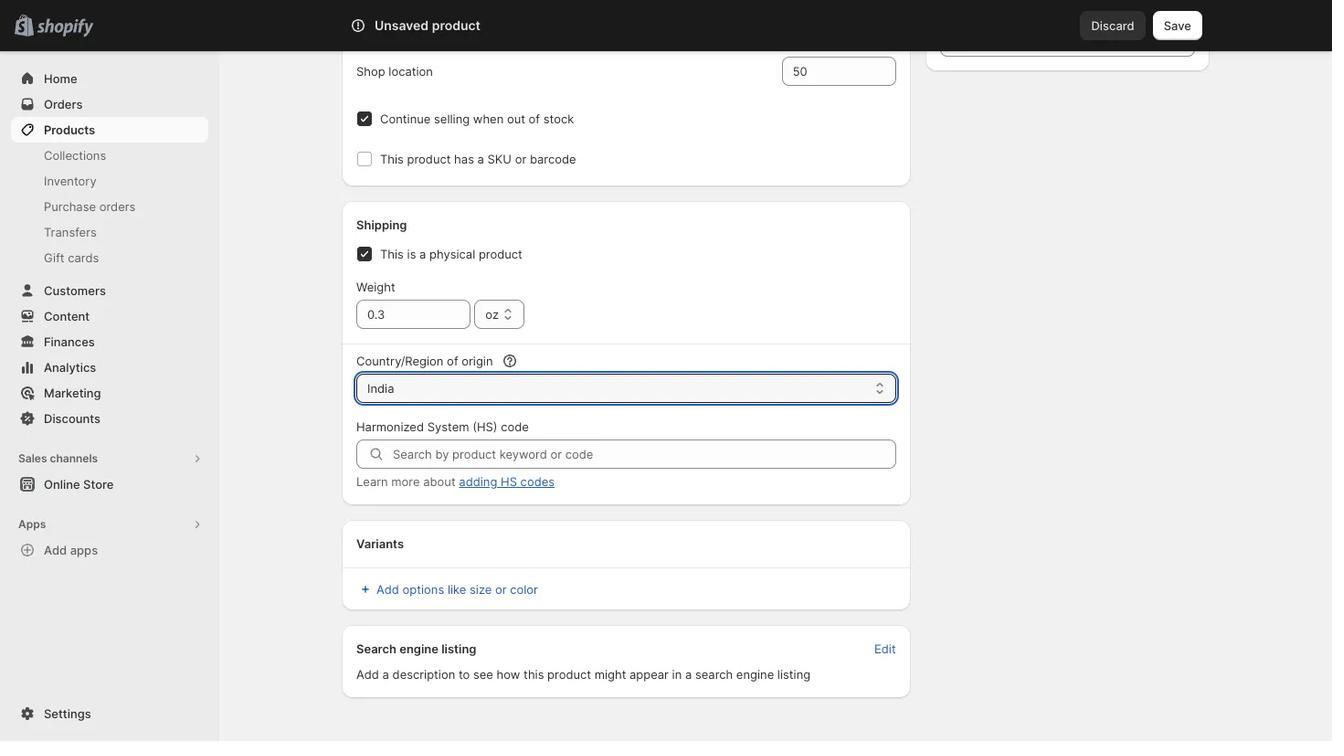 Task type: vqa. For each thing, say whether or not it's contained in the screenshot.
title
no



Task type: locate. For each thing, give the bounding box(es) containing it.
search right unsaved
[[431, 18, 470, 33]]

country/region
[[356, 354, 444, 368]]

1 horizontal spatial listing
[[778, 667, 811, 682]]

2 vertical spatial add
[[356, 667, 379, 682]]

harmonized system (hs) code
[[356, 420, 529, 434]]

selling
[[434, 112, 470, 126]]

home link
[[11, 66, 208, 91]]

sku
[[488, 152, 512, 166]]

channels
[[50, 452, 98, 465]]

0 horizontal spatial search
[[356, 642, 397, 656]]

products link
[[11, 117, 208, 143]]

learn
[[356, 474, 388, 489]]

1 vertical spatial listing
[[778, 667, 811, 682]]

listing right search
[[778, 667, 811, 682]]

online store button
[[0, 472, 219, 497]]

online store
[[44, 477, 114, 492]]

products
[[44, 122, 95, 137]]

gift cards
[[44, 250, 99, 265]]

appear
[[630, 667, 669, 682]]

shop location
[[356, 64, 433, 79]]

0 vertical spatial search
[[431, 18, 470, 33]]

this
[[380, 152, 404, 166], [380, 247, 404, 261]]

add down search engine listing
[[356, 667, 379, 682]]

search engine listing
[[356, 642, 477, 656]]

product right unsaved
[[432, 17, 481, 33]]

of left the origin
[[447, 354, 458, 368]]

apps button
[[11, 512, 208, 537]]

engine right search
[[737, 667, 774, 682]]

this for this product has a sku or barcode
[[380, 152, 404, 166]]

engine up description at the left of the page
[[400, 642, 439, 656]]

1 this from the top
[[380, 152, 404, 166]]

edit button
[[864, 636, 907, 662]]

purchase
[[44, 199, 96, 214]]

0 vertical spatial listing
[[442, 642, 477, 656]]

add options like size or color
[[377, 582, 538, 597]]

content
[[44, 309, 90, 324]]

product right "physical" at left
[[479, 247, 523, 261]]

0 vertical spatial engine
[[400, 642, 439, 656]]

Weight text field
[[356, 300, 471, 329]]

this left is
[[380, 247, 404, 261]]

discounts link
[[11, 406, 208, 431]]

or right size
[[495, 582, 507, 597]]

home
[[44, 71, 77, 86]]

color
[[510, 582, 538, 597]]

orders
[[44, 97, 83, 112]]

discard button
[[1081, 11, 1146, 40]]

collections link
[[11, 143, 208, 168]]

add inside add apps button
[[44, 543, 67, 558]]

add inside add options like size or color button
[[377, 582, 399, 597]]

1 horizontal spatial search
[[431, 18, 470, 33]]

search
[[696, 667, 733, 682]]

0 horizontal spatial or
[[495, 582, 507, 597]]

adding
[[459, 474, 498, 489]]

settings link
[[11, 701, 208, 727]]

customers link
[[11, 278, 208, 303]]

(hs)
[[473, 420, 498, 434]]

like
[[448, 582, 467, 597]]

0 horizontal spatial engine
[[400, 642, 439, 656]]

apps
[[70, 543, 98, 558]]

engine
[[400, 642, 439, 656], [737, 667, 774, 682]]

1 vertical spatial search
[[356, 642, 397, 656]]

0 horizontal spatial of
[[447, 354, 458, 368]]

might
[[595, 667, 626, 682]]

add left apps
[[44, 543, 67, 558]]

transfers
[[44, 225, 97, 239]]

adding hs codes link
[[459, 474, 555, 489]]

marketing
[[44, 386, 101, 400]]

cards
[[68, 250, 99, 265]]

1 vertical spatial of
[[447, 354, 458, 368]]

this down the continue
[[380, 152, 404, 166]]

online
[[44, 477, 80, 492]]

search
[[431, 18, 470, 33], [356, 642, 397, 656]]

add left options
[[377, 582, 399, 597]]

in
[[672, 667, 682, 682]]

1 vertical spatial add
[[377, 582, 399, 597]]

1 horizontal spatial engine
[[737, 667, 774, 682]]

1 vertical spatial this
[[380, 247, 404, 261]]

edit
[[875, 642, 896, 656]]

code
[[501, 420, 529, 434]]

this product has a sku or barcode
[[380, 152, 576, 166]]

1 vertical spatial engine
[[737, 667, 774, 682]]

0 vertical spatial this
[[380, 152, 404, 166]]

search inside search button
[[431, 18, 470, 33]]

add for add options like size or color
[[377, 582, 399, 597]]

of
[[529, 112, 540, 126], [447, 354, 458, 368]]

when
[[473, 112, 504, 126]]

a
[[478, 152, 484, 166], [420, 247, 426, 261], [383, 667, 389, 682], [685, 667, 692, 682]]

sales channels
[[18, 452, 98, 465]]

None number field
[[782, 57, 869, 86]]

listing up to
[[442, 642, 477, 656]]

0 vertical spatial add
[[44, 543, 67, 558]]

0 horizontal spatial listing
[[442, 642, 477, 656]]

orders
[[99, 199, 136, 214]]

or right sku
[[515, 152, 527, 166]]

online store link
[[11, 472, 208, 497]]

analytics link
[[11, 355, 208, 380]]

of right out
[[529, 112, 540, 126]]

add a description to see how this product might appear in a search engine listing
[[356, 667, 811, 682]]

1 vertical spatial or
[[495, 582, 507, 597]]

2 this from the top
[[380, 247, 404, 261]]

quantity
[[356, 19, 406, 34]]

options
[[403, 582, 444, 597]]

this is a physical product
[[380, 247, 523, 261]]

analytics
[[44, 360, 96, 375]]

or
[[515, 152, 527, 166], [495, 582, 507, 597]]

add
[[44, 543, 67, 558], [377, 582, 399, 597], [356, 667, 379, 682]]

origin
[[462, 354, 493, 368]]

1 horizontal spatial of
[[529, 112, 540, 126]]

this
[[524, 667, 544, 682]]

add for add a description to see how this product might appear in a search engine listing
[[356, 667, 379, 682]]

Harmonized System (HS) code text field
[[393, 440, 896, 469]]

collections
[[44, 148, 106, 163]]

1 horizontal spatial or
[[515, 152, 527, 166]]

physical
[[430, 247, 476, 261]]

search up description at the left of the page
[[356, 642, 397, 656]]



Task type: describe. For each thing, give the bounding box(es) containing it.
description
[[393, 667, 455, 682]]

sales
[[18, 452, 47, 465]]

inventory link
[[11, 168, 208, 194]]

transfers link
[[11, 219, 208, 245]]

country/region of origin
[[356, 354, 493, 368]]

about
[[423, 474, 456, 489]]

search for search engine listing
[[356, 642, 397, 656]]

sales channels button
[[11, 446, 208, 472]]

location
[[389, 64, 433, 79]]

add for add apps
[[44, 543, 67, 558]]

stock
[[544, 112, 574, 126]]

a right the has
[[478, 152, 484, 166]]

unsaved
[[375, 17, 429, 33]]

save button
[[1153, 11, 1203, 40]]

oz
[[486, 307, 499, 322]]

search button
[[401, 11, 931, 40]]

add options like size or color button
[[346, 577, 549, 602]]

gift
[[44, 250, 65, 265]]

shopify image
[[37, 19, 93, 37]]

content link
[[11, 303, 208, 329]]

system
[[427, 420, 469, 434]]

harmonized
[[356, 420, 424, 434]]

inventory
[[44, 174, 97, 188]]

save
[[1164, 18, 1192, 33]]

add apps
[[44, 543, 98, 558]]

gift cards link
[[11, 245, 208, 271]]

or inside button
[[495, 582, 507, 597]]

shop
[[356, 64, 385, 79]]

has
[[454, 152, 474, 166]]

weight
[[356, 280, 395, 294]]

0 vertical spatial of
[[529, 112, 540, 126]]

a left description at the left of the page
[[383, 667, 389, 682]]

this for this is a physical product
[[380, 247, 404, 261]]

barcode
[[530, 152, 576, 166]]

search for search
[[431, 18, 470, 33]]

a right is
[[420, 247, 426, 261]]

purchase orders link
[[11, 194, 208, 219]]

store
[[83, 477, 114, 492]]

a right in
[[685, 667, 692, 682]]

is
[[407, 247, 416, 261]]

how
[[497, 667, 520, 682]]

unsaved product
[[375, 17, 481, 33]]

continue selling when out of stock
[[380, 112, 574, 126]]

more
[[391, 474, 420, 489]]

product right this
[[548, 667, 591, 682]]

0 vertical spatial or
[[515, 152, 527, 166]]

india
[[367, 381, 394, 396]]

continue
[[380, 112, 431, 126]]

see
[[473, 667, 494, 682]]

learn more about adding hs codes
[[356, 474, 555, 489]]

product left the has
[[407, 152, 451, 166]]

out
[[507, 112, 526, 126]]

hs
[[501, 474, 517, 489]]

marketing link
[[11, 380, 208, 406]]

discounts
[[44, 411, 101, 426]]

settings
[[44, 707, 91, 721]]

apps
[[18, 517, 46, 531]]

add apps button
[[11, 537, 208, 563]]

purchase orders
[[44, 199, 136, 214]]

to
[[459, 667, 470, 682]]

size
[[470, 582, 492, 597]]

codes
[[521, 474, 555, 489]]

variants
[[356, 537, 404, 551]]

finances link
[[11, 329, 208, 355]]

customers
[[44, 283, 106, 298]]

shipping
[[356, 218, 407, 232]]

finances
[[44, 335, 95, 349]]

discard
[[1092, 18, 1135, 33]]



